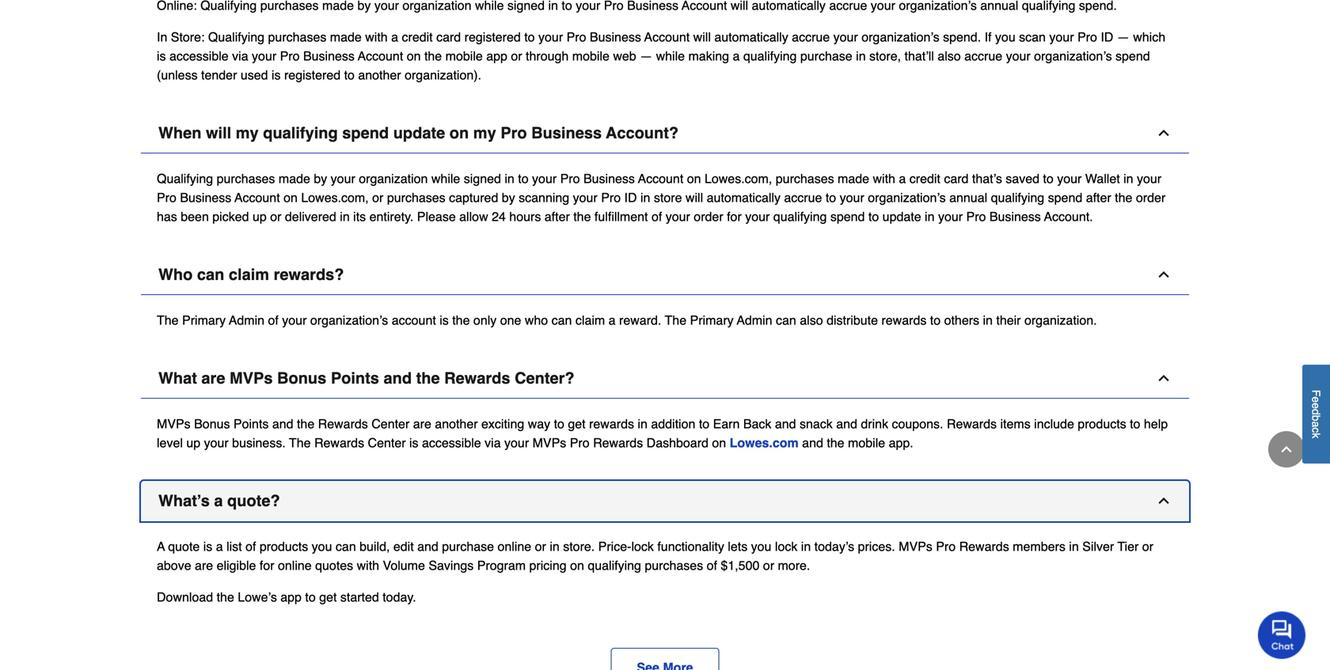 Task type: vqa. For each thing, say whether or not it's contained in the screenshot.
rightmost Lowes.com,
yes



Task type: describe. For each thing, give the bounding box(es) containing it.
qualifying inside a quote is a list of products you can build, edit and purchase online or in store. price-lock functionality lets you lock in today's prices. mvps pro rewards members in silver tier or above are eligible for online quotes with volume savings program pricing on qualifying purchases of $1,500 or more.
[[588, 559, 641, 573]]

organization).
[[405, 68, 482, 82]]

spend.
[[943, 29, 981, 44]]

spend inside button
[[342, 124, 389, 142]]

one
[[500, 313, 521, 328]]

wallet
[[1086, 171, 1120, 186]]

snack
[[800, 417, 833, 431]]

signed
[[464, 171, 501, 186]]

used
[[241, 68, 268, 82]]

the left fulfillment
[[574, 209, 591, 224]]

or left delivered
[[270, 209, 281, 224]]

when
[[158, 124, 201, 142]]

the down wallet
[[1115, 190, 1133, 205]]

eligible
[[217, 559, 256, 573]]

1 horizontal spatial you
[[751, 540, 772, 554]]

c
[[1310, 428, 1323, 434]]

claim inside 'who can claim rewards?' button
[[229, 265, 269, 284]]

0 horizontal spatial the
[[157, 313, 179, 328]]

on inside button
[[450, 124, 469, 142]]

get inside "mvps bonus points and the rewards center are another exciting way to get rewards in addition to earn back and snack and drink coupons. rewards items include products to help level up your business. the rewards center is accessible via your mvps pro rewards dashboard on"
[[568, 417, 586, 431]]

0 horizontal spatial lowes.com,
[[301, 190, 369, 205]]

lets
[[728, 540, 748, 554]]

are inside a quote is a list of products you can build, edit and purchase online or in store. price-lock functionality lets you lock in today's prices. mvps pro rewards members in silver tier or above are eligible for online quotes with volume savings program pricing on qualifying purchases of $1,500 or more.
[[195, 559, 213, 573]]

tier
[[1118, 540, 1139, 554]]

if
[[985, 29, 992, 44]]

in inside in store: qualifying purchases made with a credit card registered to your pro business account will automatically accrue your organization's spend. if you scan your pro id — which is accessible via your pro business account on the mobile app or through mobile web — while making a qualifying purchase in store, that'll also accrue your organization's spend (unless tender used is registered to another organization).
[[856, 49, 866, 63]]

web
[[613, 49, 636, 63]]

another inside "mvps bonus points and the rewards center are another exciting way to get rewards in addition to earn back and snack and drink coupons. rewards items include products to help level up your business. the rewards center is accessible via your mvps pro rewards dashboard on"
[[435, 417, 478, 431]]

earn
[[713, 417, 740, 431]]

qualifying inside in store: qualifying purchases made with a credit card registered to your pro business account will automatically accrue your organization's spend. if you scan your pro id — which is accessible via your pro business account on the mobile app or through mobile web — while making a qualifying purchase in store, that'll also accrue your organization's spend (unless tender used is registered to another organization).
[[743, 49, 797, 63]]

you inside in store: qualifying purchases made with a credit card registered to your pro business account will automatically accrue your organization's spend. if you scan your pro id — which is accessible via your pro business account on the mobile app or through mobile web — while making a qualifying purchase in store, that'll also accrue your organization's spend (unless tender used is registered to another organization).
[[995, 29, 1016, 44]]

b
[[1310, 416, 1323, 422]]

f
[[1310, 390, 1323, 397]]

1 vertical spatial app
[[281, 590, 302, 605]]

are inside button
[[201, 369, 225, 387]]

who can claim rewards?
[[158, 265, 344, 284]]

via inside "mvps bonus points and the rewards center are another exciting way to get rewards in addition to earn back and snack and drink coupons. rewards items include products to help level up your business. the rewards center is accessible via your mvps pro rewards dashboard on"
[[485, 436, 501, 450]]

price-
[[598, 540, 632, 554]]

the left lowe's on the bottom of page
[[217, 590, 234, 605]]

more.
[[778, 559, 810, 573]]

business.
[[232, 436, 286, 450]]

who
[[525, 313, 548, 328]]

accessible inside "mvps bonus points and the rewards center are another exciting way to get rewards in addition to earn back and snack and drink coupons. rewards items include products to help level up your business. the rewards center is accessible via your mvps pro rewards dashboard on"
[[422, 436, 481, 450]]

up inside the qualifying purchases made by your organization while signed in to your pro business account on lowes.com, purchases made with a credit card that's saved to your wallet in your pro business account on lowes.com, or purchases captured by scanning your pro id in store will automatically accrue to your organization's annual qualifying spend after the order has been picked up or delivered in its entirety. please allow 24 hours after the fulfillment of your order for your qualifying spend to update in your pro business account.
[[253, 209, 267, 224]]

volume
[[383, 559, 425, 573]]

above
[[157, 559, 191, 573]]

quote?
[[227, 492, 280, 510]]

lowes.com link
[[730, 436, 799, 450]]

mvps down way
[[533, 436, 566, 450]]

the inside "mvps bonus points and the rewards center are another exciting way to get rewards in addition to earn back and snack and drink coupons. rewards items include products to help level up your business. the rewards center is accessible via your mvps pro rewards dashboard on"
[[289, 436, 311, 450]]

a quote is a list of products you can build, edit and purchase online or in store. price-lock functionality lets you lock in today's prices. mvps pro rewards members in silver tier or above are eligible for online quotes with volume savings program pricing on qualifying purchases of $1,500 or more.
[[157, 540, 1154, 573]]

bonus inside "mvps bonus points and the rewards center are another exciting way to get rewards in addition to earn back and snack and drink coupons. rewards items include products to help level up your business. the rewards center is accessible via your mvps pro rewards dashboard on"
[[194, 417, 230, 431]]

0 horizontal spatial made
[[279, 171, 310, 186]]

a inside a quote is a list of products you can build, edit and purchase online or in store. price-lock functionality lets you lock in today's prices. mvps pro rewards members in silver tier or above are eligible for online quotes with volume savings program pricing on qualifying purchases of $1,500 or more.
[[216, 540, 223, 554]]

what's a quote? button
[[141, 481, 1189, 522]]

2 admin from the left
[[737, 313, 773, 328]]

spend inside in store: qualifying purchases made with a credit card registered to your pro business account will automatically accrue your organization's spend. if you scan your pro id — which is accessible via your pro business account on the mobile app or through mobile web — while making a qualifying purchase in store, that'll also accrue your organization's spend (unless tender used is registered to another organization).
[[1116, 49, 1150, 63]]

store:
[[171, 29, 205, 44]]

accrue inside the qualifying purchases made by your organization while signed in to your pro business account on lowes.com, purchases made with a credit card that's saved to your wallet in your pro business account on lowes.com, or purchases captured by scanning your pro id in store will automatically accrue to your organization's annual qualifying spend after the order has been picked up or delivered in its entirety. please allow 24 hours after the fulfillment of your order for your qualifying spend to update in your pro business account.
[[784, 190, 822, 205]]

picked
[[212, 209, 249, 224]]

1 horizontal spatial after
[[1086, 190, 1112, 205]]

others
[[944, 313, 980, 328]]

what are mvps bonus points and the rewards center? button
[[141, 359, 1189, 399]]

or inside in store: qualifying purchases made with a credit card registered to your pro business account will automatically accrue your organization's spend. if you scan your pro id — which is accessible via your pro business account on the mobile app or through mobile web — while making a qualifying purchase in store, that'll also accrue your organization's spend (unless tender used is registered to another organization).
[[511, 49, 522, 63]]

0 horizontal spatial mobile
[[446, 49, 483, 63]]

that's
[[972, 171, 1002, 186]]

edit
[[393, 540, 414, 554]]

0 horizontal spatial get
[[319, 590, 337, 605]]

organization's up store, on the right of the page
[[862, 29, 940, 44]]

k
[[1310, 433, 1323, 439]]

credit inside in store: qualifying purchases made with a credit card registered to your pro business account will automatically accrue your organization's spend. if you scan your pro id — which is accessible via your pro business account on the mobile app or through mobile web — while making a qualifying purchase in store, that'll also accrue your organization's spend (unless tender used is registered to another organization).
[[402, 29, 433, 44]]

1 e from the top
[[1310, 397, 1323, 403]]

a
[[157, 540, 165, 554]]

credit inside the qualifying purchases made by your organization while signed in to your pro business account on lowes.com, purchases made with a credit card that's saved to your wallet in your pro business account on lowes.com, or purchases captured by scanning your pro id in store will automatically accrue to your organization's annual qualifying spend after the order has been picked up or delivered in its entirety. please allow 24 hours after the fulfillment of your order for your qualifying spend to update in your pro business account.
[[910, 171, 941, 186]]

via inside in store: qualifying purchases made with a credit card registered to your pro business account will automatically accrue your organization's spend. if you scan your pro id — which is accessible via your pro business account on the mobile app or through mobile web — while making a qualifying purchase in store, that'll also accrue your organization's spend (unless tender used is registered to another organization).
[[232, 49, 248, 63]]

who can claim rewards? button
[[141, 255, 1189, 295]]

(unless
[[157, 68, 198, 82]]

0 vertical spatial accrue
[[792, 29, 830, 44]]

reward.
[[619, 313, 662, 328]]

points inside "mvps bonus points and the rewards center are another exciting way to get rewards in addition to earn back and snack and drink coupons. rewards items include products to help level up your business. the rewards center is accessible via your mvps pro rewards dashboard on"
[[234, 417, 269, 431]]

today's
[[815, 540, 855, 554]]

making
[[689, 49, 729, 63]]

store,
[[870, 49, 901, 63]]

update inside the qualifying purchases made by your organization while signed in to your pro business account on lowes.com, purchases made with a credit card that's saved to your wallet in your pro business account on lowes.com, or purchases captured by scanning your pro id in store will automatically accrue to your organization's annual qualifying spend after the order has been picked up or delivered in its entirety. please allow 24 hours after the fulfillment of your order for your qualifying spend to update in your pro business account.
[[883, 209, 921, 224]]

or up entirety.
[[372, 190, 384, 205]]

and down snack
[[802, 436, 824, 450]]

1 horizontal spatial registered
[[465, 29, 521, 44]]

with inside in store: qualifying purchases made with a credit card registered to your pro business account will automatically accrue your organization's spend. if you scan your pro id — which is accessible via your pro business account on the mobile app or through mobile web — while making a qualifying purchase in store, that'll also accrue your organization's spend (unless tender used is registered to another organization).
[[365, 29, 388, 44]]

are inside "mvps bonus points and the rewards center are another exciting way to get rewards in addition to earn back and snack and drink coupons. rewards items include products to help level up your business. the rewards center is accessible via your mvps pro rewards dashboard on"
[[413, 417, 431, 431]]

for inside the qualifying purchases made by your organization while signed in to your pro business account on lowes.com, purchases made with a credit card that's saved to your wallet in your pro business account on lowes.com, or purchases captured by scanning your pro id in store will automatically accrue to your organization's annual qualifying spend after the order has been picked up or delivered in its entirety. please allow 24 hours after the fulfillment of your order for your qualifying spend to update in your pro business account.
[[727, 209, 742, 224]]

2 horizontal spatial the
[[665, 313, 687, 328]]

level
[[157, 436, 183, 450]]

quotes
[[315, 559, 353, 573]]

card inside in store: qualifying purchases made with a credit card registered to your pro business account will automatically accrue your organization's spend. if you scan your pro id — which is accessible via your pro business account on the mobile app or through mobile web — while making a qualifying purchase in store, that'll also accrue your organization's spend (unless tender used is registered to another organization).
[[436, 29, 461, 44]]

list
[[227, 540, 242, 554]]

chevron up image for what's a quote?
[[1156, 493, 1172, 509]]

1 vertical spatial center
[[368, 436, 406, 450]]

mvps up level
[[157, 417, 191, 431]]

while inside in store: qualifying purchases made with a credit card registered to your pro business account will automatically accrue your organization's spend. if you scan your pro id — which is accessible via your pro business account on the mobile app or through mobile web — while making a qualifying purchase in store, that'll also accrue your organization's spend (unless tender used is registered to another organization).
[[656, 49, 685, 63]]

quote
[[168, 540, 200, 554]]

scanning
[[519, 190, 570, 205]]

prices.
[[858, 540, 895, 554]]

rewards inside what are mvps bonus points and the rewards center? button
[[444, 369, 510, 387]]

on up delivered
[[284, 190, 298, 205]]

the down snack
[[827, 436, 845, 450]]

and inside button
[[384, 369, 412, 387]]

can inside button
[[197, 265, 224, 284]]

exciting
[[481, 417, 524, 431]]

automatically inside in store: qualifying purchases made with a credit card registered to your pro business account will automatically accrue your organization's spend. if you scan your pro id — which is accessible via your pro business account on the mobile app or through mobile web — while making a qualifying purchase in store, that'll also accrue your organization's spend (unless tender used is registered to another organization).
[[715, 29, 789, 44]]

and left drink
[[836, 417, 858, 431]]

the primary admin of your organization's account is the only one who can claim a reward. the primary admin can also distribute rewards to others in their organization.
[[157, 313, 1097, 328]]

through
[[526, 49, 569, 63]]

in inside "mvps bonus points and the rewards center are another exciting way to get rewards in addition to earn back and snack and drink coupons. rewards items include products to help level up your business. the rewards center is accessible via your mvps pro rewards dashboard on"
[[638, 417, 648, 431]]

bonus inside button
[[277, 369, 326, 387]]

today.
[[383, 590, 416, 605]]

coupons.
[[892, 417, 944, 431]]

hours
[[509, 209, 541, 224]]

rewards?
[[274, 265, 344, 284]]

savings
[[429, 559, 474, 573]]

2 horizontal spatial mobile
[[848, 436, 885, 450]]

captured
[[449, 190, 498, 205]]

mvps inside button
[[230, 369, 273, 387]]

1 horizontal spatial rewards
[[882, 313, 927, 328]]

in store: qualifying purchases made with a credit card registered to your pro business account will automatically accrue your organization's spend. if you scan your pro id — which is accessible via your pro business account on the mobile app or through mobile web — while making a qualifying purchase in store, that'll also accrue your organization's spend (unless tender used is registered to another organization).
[[157, 29, 1166, 82]]

been
[[181, 209, 209, 224]]

$1,500
[[721, 559, 760, 573]]

0 vertical spatial online
[[498, 540, 532, 554]]

1 vertical spatial claim
[[576, 313, 605, 328]]

and inside a quote is a list of products you can build, edit and purchase online or in store. price-lock functionality lets you lock in today's prices. mvps pro rewards members in silver tier or above are eligible for online quotes with volume savings program pricing on qualifying purchases of $1,500 or more.
[[417, 540, 439, 554]]

drink
[[861, 417, 889, 431]]

qualifying purchases made by your organization while signed in to your pro business account on lowes.com, purchases made with a credit card that's saved to your wallet in your pro business account on lowes.com, or purchases captured by scanning your pro id in store will automatically accrue to your organization's annual qualifying spend after the order has been picked up or delivered in its entirety. please allow 24 hours after the fulfillment of your order for your qualifying spend to update in your pro business account.
[[157, 171, 1166, 224]]

1 vertical spatial registered
[[284, 68, 341, 82]]

the left the only
[[452, 313, 470, 328]]

scroll to top element
[[1269, 432, 1305, 468]]

is inside "mvps bonus points and the rewards center are another exciting way to get rewards in addition to earn back and snack and drink coupons. rewards items include products to help level up your business. the rewards center is accessible via your mvps pro rewards dashboard on"
[[409, 436, 419, 450]]

1 vertical spatial online
[[278, 559, 312, 573]]

and up business.
[[272, 417, 293, 431]]

made inside in store: qualifying purchases made with a credit card registered to your pro business account will automatically accrue your organization's spend. if you scan your pro id — which is accessible via your pro business account on the mobile app or through mobile web — while making a qualifying purchase in store, that'll also accrue your organization's spend (unless tender used is registered to another organization).
[[330, 29, 362, 44]]

only
[[474, 313, 497, 328]]

what's a quote?
[[158, 492, 280, 510]]

1 horizontal spatial mobile
[[572, 49, 610, 63]]

of right list
[[246, 540, 256, 554]]

1 vertical spatial accrue
[[965, 49, 1003, 63]]

qualifying inside in store: qualifying purchases made with a credit card registered to your pro business account will automatically accrue your organization's spend. if you scan your pro id — which is accessible via your pro business account on the mobile app or through mobile web — while making a qualifying purchase in store, that'll also accrue your organization's spend (unless tender used is registered to another organization).
[[208, 29, 265, 44]]

app inside in store: qualifying purchases made with a credit card registered to your pro business account will automatically accrue your organization's spend. if you scan your pro id — which is accessible via your pro business account on the mobile app or through mobile web — while making a qualifying purchase in store, that'll also accrue your organization's spend (unless tender used is registered to another organization).
[[486, 49, 508, 63]]

on inside a quote is a list of products you can build, edit and purchase online or in store. price-lock functionality lets you lock in today's prices. mvps pro rewards members in silver tier or above are eligible for online quotes with volume savings program pricing on qualifying purchases of $1,500 or more.
[[570, 559, 584, 573]]

will inside button
[[206, 124, 231, 142]]

lowe's
[[238, 590, 277, 605]]

has
[[157, 209, 177, 224]]

f e e d b a c k button
[[1303, 365, 1330, 464]]

the inside "mvps bonus points and the rewards center are another exciting way to get rewards in addition to earn back and snack and drink coupons. rewards items include products to help level up your business. the rewards center is accessible via your mvps pro rewards dashboard on"
[[297, 417, 315, 431]]

for inside a quote is a list of products you can build, edit and purchase online or in store. price-lock functionality lets you lock in today's prices. mvps pro rewards members in silver tier or above are eligible for online quotes with volume savings program pricing on qualifying purchases of $1,500 or more.
[[260, 559, 274, 573]]

fulfillment
[[595, 209, 648, 224]]

or up pricing
[[535, 540, 546, 554]]

chat invite button image
[[1258, 611, 1307, 660]]



Task type: locate. For each thing, give the bounding box(es) containing it.
qualifying
[[208, 29, 265, 44], [157, 171, 213, 186]]

also
[[938, 49, 961, 63], [800, 313, 823, 328]]

1 horizontal spatial points
[[331, 369, 379, 387]]

on down earn
[[712, 436, 726, 450]]

mvps right the prices. on the bottom right of page
[[899, 540, 933, 554]]

qualifying
[[743, 49, 797, 63], [263, 124, 338, 142], [991, 190, 1045, 205], [774, 209, 827, 224], [588, 559, 641, 573]]

1 vertical spatial bonus
[[194, 417, 230, 431]]

0 horizontal spatial for
[[260, 559, 274, 573]]

chevron up image for who can claim rewards?
[[1156, 267, 1172, 283]]

1 horizontal spatial card
[[944, 171, 969, 186]]

0 vertical spatial card
[[436, 29, 461, 44]]

qualifying up tender
[[208, 29, 265, 44]]

distribute
[[827, 313, 878, 328]]

0 horizontal spatial update
[[393, 124, 445, 142]]

chevron up image inside scroll to top element
[[1279, 442, 1295, 458]]

0 vertical spatial qualifying
[[208, 29, 265, 44]]

card inside the qualifying purchases made by your organization while signed in to your pro business account on lowes.com, purchases made with a credit card that's saved to your wallet in your pro business account on lowes.com, or purchases captured by scanning your pro id in store will automatically accrue to your organization's annual qualifying spend after the order has been picked up or delivered in its entirety. please allow 24 hours after the fulfillment of your order for your qualifying spend to update in your pro business account.
[[944, 171, 969, 186]]

online up "download the lowe's app to get started today."
[[278, 559, 312, 573]]

of inside the qualifying purchases made by your organization while signed in to your pro business account on lowes.com, purchases made with a credit card that's saved to your wallet in your pro business account on lowes.com, or purchases captured by scanning your pro id in store will automatically accrue to your organization's annual qualifying spend after the order has been picked up or delivered in its entirety. please allow 24 hours after the fulfillment of your order for your qualifying spend to update in your pro business account.
[[652, 209, 662, 224]]

what
[[158, 369, 197, 387]]

id left which
[[1101, 29, 1114, 44]]

account
[[392, 313, 436, 328]]

allow
[[459, 209, 488, 224]]

organization
[[359, 171, 428, 186]]

will right store
[[686, 190, 703, 205]]

purchases inside a quote is a list of products you can build, edit and purchase online or in store. price-lock functionality lets you lock in today's prices. mvps pro rewards members in silver tier or above are eligible for online quotes with volume savings program pricing on qualifying purchases of $1,500 or more.
[[645, 559, 703, 573]]

1 horizontal spatial lowes.com,
[[705, 171, 772, 186]]

also down spend.
[[938, 49, 961, 63]]

also inside in store: qualifying purchases made with a credit card registered to your pro business account will automatically accrue your organization's spend. if you scan your pro id — which is accessible via your pro business account on the mobile app or through mobile web — while making a qualifying purchase in store, that'll also accrue your organization's spend (unless tender used is registered to another organization).
[[938, 49, 961, 63]]

a
[[391, 29, 398, 44], [733, 49, 740, 63], [899, 171, 906, 186], [609, 313, 616, 328], [1310, 422, 1323, 428], [214, 492, 223, 510], [216, 540, 223, 554]]

id inside in store: qualifying purchases made with a credit card registered to your pro business account will automatically accrue your organization's spend. if you scan your pro id — which is accessible via your pro business account on the mobile app or through mobile web — while making a qualifying purchase in store, that'll also accrue your organization's spend (unless tender used is registered to another organization).
[[1101, 29, 1114, 44]]

the right business.
[[289, 436, 311, 450]]

0 vertical spatial will
[[693, 29, 711, 44]]

chevron up image inside 'who can claim rewards?' button
[[1156, 267, 1172, 283]]

on up organization).
[[407, 49, 421, 63]]

account?
[[606, 124, 679, 142]]

chevron up image inside what's a quote? button
[[1156, 493, 1172, 509]]

0 horizontal spatial lock
[[632, 540, 654, 554]]

update inside button
[[393, 124, 445, 142]]

primary down who
[[182, 313, 226, 328]]

silver
[[1083, 540, 1114, 554]]

1 admin from the left
[[229, 313, 265, 328]]

1 vertical spatial also
[[800, 313, 823, 328]]

is inside a quote is a list of products you can build, edit and purchase online or in store. price-lock functionality lets you lock in today's prices. mvps pro rewards members in silver tier or above are eligible for online quotes with volume savings program pricing on qualifying purchases of $1,500 or more.
[[203, 540, 212, 554]]

will up making
[[693, 29, 711, 44]]

or
[[511, 49, 522, 63], [372, 190, 384, 205], [270, 209, 281, 224], [535, 540, 546, 554], [1143, 540, 1154, 554], [763, 559, 775, 573]]

program
[[477, 559, 526, 573]]

1 chevron up image from the top
[[1156, 267, 1172, 283]]

purchase inside in store: qualifying purchases made with a credit card registered to your pro business account will automatically accrue your organization's spend. if you scan your pro id — which is accessible via your pro business account on the mobile app or through mobile web — while making a qualifying purchase in store, that'll also accrue your organization's spend (unless tender used is registered to another organization).
[[801, 49, 853, 63]]

automatically up making
[[715, 29, 789, 44]]

1 horizontal spatial primary
[[690, 313, 734, 328]]

mvps inside a quote is a list of products you can build, edit and purchase online or in store. price-lock functionality lets you lock in today's prices. mvps pro rewards members in silver tier or above are eligible for online quotes with volume savings program pricing on qualifying purchases of $1,500 or more.
[[899, 540, 933, 554]]

bonus up business.
[[277, 369, 326, 387]]

1 vertical spatial another
[[435, 417, 478, 431]]

0 vertical spatial for
[[727, 209, 742, 224]]

mobile up organization).
[[446, 49, 483, 63]]

while
[[656, 49, 685, 63], [431, 171, 460, 186]]

1 horizontal spatial my
[[473, 124, 496, 142]]

chevron up image inside the when will my qualifying spend update on my pro business account? button
[[1156, 125, 1172, 141]]

are right "what"
[[201, 369, 225, 387]]

0 vertical spatial purchase
[[801, 49, 853, 63]]

organization's inside the qualifying purchases made by your organization while signed in to your pro business account on lowes.com, purchases made with a credit card that's saved to your wallet in your pro business account on lowes.com, or purchases captured by scanning your pro id in store will automatically accrue to your organization's annual qualifying spend after the order has been picked up or delivered in its entirety. please allow 24 hours after the fulfillment of your order for your qualifying spend to update in your pro business account.
[[868, 190, 946, 205]]

dashboard
[[647, 436, 709, 450]]

1 vertical spatial credit
[[910, 171, 941, 186]]

0 vertical spatial chevron up image
[[1156, 125, 1172, 141]]

its
[[353, 209, 366, 224]]

made
[[330, 29, 362, 44], [279, 171, 310, 186], [838, 171, 870, 186]]

1 horizontal spatial for
[[727, 209, 742, 224]]

1 horizontal spatial purchase
[[801, 49, 853, 63]]

1 vertical spatial rewards
[[589, 417, 634, 431]]

app.
[[889, 436, 914, 450]]

or left more.
[[763, 559, 775, 573]]

with inside a quote is a list of products you can build, edit and purchase online or in store. price-lock functionality lets you lock in today's prices. mvps pro rewards members in silver tier or above are eligible for online quotes with volume savings program pricing on qualifying purchases of $1,500 or more.
[[357, 559, 379, 573]]

chevron up image
[[1156, 267, 1172, 283], [1156, 370, 1172, 386]]

purchase left store, on the right of the page
[[801, 49, 853, 63]]

a inside the qualifying purchases made by your organization while signed in to your pro business account on lowes.com, purchases made with a credit card that's saved to your wallet in your pro business account on lowes.com, or purchases captured by scanning your pro id in store will automatically accrue to your organization's annual qualifying spend after the order has been picked up or delivered in its entirety. please allow 24 hours after the fulfillment of your order for your qualifying spend to update in your pro business account.
[[899, 171, 906, 186]]

get right way
[[568, 417, 586, 431]]

the down account
[[416, 369, 440, 387]]

0 horizontal spatial via
[[232, 49, 248, 63]]

also left the distribute at the right of the page
[[800, 313, 823, 328]]

0 vertical spatial lowes.com,
[[705, 171, 772, 186]]

their
[[997, 313, 1021, 328]]

on down the when will my qualifying spend update on my pro business account? button
[[687, 171, 701, 186]]

tender
[[201, 68, 237, 82]]

1 horizontal spatial also
[[938, 49, 961, 63]]

by up 24
[[502, 190, 515, 205]]

products right include at the right bottom of the page
[[1078, 417, 1127, 431]]

help
[[1144, 417, 1168, 431]]

d
[[1310, 409, 1323, 416]]

are down the quote
[[195, 559, 213, 573]]

the down who
[[157, 313, 179, 328]]

members
[[1013, 540, 1066, 554]]

that'll
[[905, 49, 934, 63]]

1 vertical spatial qualifying
[[157, 171, 213, 186]]

0 horizontal spatial also
[[800, 313, 823, 328]]

1 horizontal spatial while
[[656, 49, 685, 63]]

while inside the qualifying purchases made by your organization while signed in to your pro business account on lowes.com, purchases made with a credit card that's saved to your wallet in your pro business account on lowes.com, or purchases captured by scanning your pro id in store will automatically accrue to your organization's annual qualifying spend after the order has been picked up or delivered in its entirety. please allow 24 hours after the fulfillment of your order for your qualifying spend to update in your pro business account.
[[431, 171, 460, 186]]

1 vertical spatial chevron up image
[[1156, 370, 1172, 386]]

2 vertical spatial chevron up image
[[1156, 493, 1172, 509]]

mvps bonus points and the rewards center are another exciting way to get rewards in addition to earn back and snack and drink coupons. rewards items include products to help level up your business. the rewards center is accessible via your mvps pro rewards dashboard on
[[157, 417, 1168, 450]]

1 horizontal spatial get
[[568, 417, 586, 431]]

0 vertical spatial accessible
[[169, 49, 229, 63]]

f e e d b a c k
[[1310, 390, 1323, 439]]

1 vertical spatial —
[[640, 49, 653, 63]]

1 vertical spatial purchase
[[442, 540, 494, 554]]

1 vertical spatial after
[[545, 209, 570, 224]]

1 primary from the left
[[182, 313, 226, 328]]

online
[[498, 540, 532, 554], [278, 559, 312, 573]]

2 chevron up image from the top
[[1156, 370, 1172, 386]]

0 vertical spatial after
[[1086, 190, 1112, 205]]

1 vertical spatial via
[[485, 436, 501, 450]]

on up signed
[[450, 124, 469, 142]]

can
[[197, 265, 224, 284], [552, 313, 572, 328], [776, 313, 797, 328], [336, 540, 356, 554]]

and right edit
[[417, 540, 439, 554]]

products right list
[[260, 540, 308, 554]]

2 vertical spatial will
[[686, 190, 703, 205]]

automatically right store
[[707, 190, 781, 205]]

while left making
[[656, 49, 685, 63]]

credit left that's
[[910, 171, 941, 186]]

please
[[417, 209, 456, 224]]

1 horizontal spatial made
[[330, 29, 362, 44]]

24
[[492, 209, 506, 224]]

purchase up savings at the bottom of page
[[442, 540, 494, 554]]

0 vertical spatial points
[[331, 369, 379, 387]]

and down account
[[384, 369, 412, 387]]

1 vertical spatial for
[[260, 559, 274, 573]]

on inside "mvps bonus points and the rewards center are another exciting way to get rewards in addition to earn back and snack and drink coupons. rewards items include products to help level up your business. the rewards center is accessible via your mvps pro rewards dashboard on"
[[712, 436, 726, 450]]

you right if
[[995, 29, 1016, 44]]

0 vertical spatial bonus
[[277, 369, 326, 387]]

0 horizontal spatial you
[[312, 540, 332, 554]]

or right tier
[[1143, 540, 1154, 554]]

order
[[1136, 190, 1166, 205], [694, 209, 724, 224]]

0 vertical spatial app
[[486, 49, 508, 63]]

mvps
[[230, 369, 273, 387], [157, 417, 191, 431], [533, 436, 566, 450], [899, 540, 933, 554]]

rewards inside "mvps bonus points and the rewards center are another exciting way to get rewards in addition to earn back and snack and drink coupons. rewards items include products to help level up your business. the rewards center is accessible via your mvps pro rewards dashboard on"
[[589, 417, 634, 431]]

the
[[157, 313, 179, 328], [665, 313, 687, 328], [289, 436, 311, 450]]

who
[[158, 265, 193, 284]]

on down the 'store.' on the left bottom of the page
[[570, 559, 584, 573]]

primary down 'who can claim rewards?' button
[[690, 313, 734, 328]]

another left exciting
[[435, 417, 478, 431]]

chevron up image
[[1156, 125, 1172, 141], [1279, 442, 1295, 458], [1156, 493, 1172, 509]]

1 vertical spatial products
[[260, 540, 308, 554]]

rewards
[[882, 313, 927, 328], [589, 417, 634, 431]]

automatically inside the qualifying purchases made by your organization while signed in to your pro business account on lowes.com, purchases made with a credit card that's saved to your wallet in your pro business account on lowes.com, or purchases captured by scanning your pro id in store will automatically accrue to your organization's annual qualifying spend after the order has been picked up or delivered in its entirety. please allow 24 hours after the fulfillment of your order for your qualifying spend to update in your pro business account.
[[707, 190, 781, 205]]

you right 'lets'
[[751, 540, 772, 554]]

my
[[236, 124, 259, 142], [473, 124, 496, 142]]

id
[[1101, 29, 1114, 44], [624, 190, 637, 205]]

center?
[[515, 369, 575, 387]]

center
[[372, 417, 410, 431], [368, 436, 406, 450]]

online up program
[[498, 540, 532, 554]]

annual
[[950, 190, 988, 205]]

rewards left addition
[[589, 417, 634, 431]]

spend
[[1116, 49, 1150, 63], [342, 124, 389, 142], [1048, 190, 1083, 205], [831, 209, 865, 224]]

0 vertical spatial via
[[232, 49, 248, 63]]

the right the reward.
[[665, 313, 687, 328]]

—
[[1117, 29, 1130, 44], [640, 49, 653, 63]]

0 horizontal spatial my
[[236, 124, 259, 142]]

app left through at the left top
[[486, 49, 508, 63]]

will
[[693, 29, 711, 44], [206, 124, 231, 142], [686, 190, 703, 205]]

2 e from the top
[[1310, 403, 1323, 409]]

card
[[436, 29, 461, 44], [944, 171, 969, 186]]

rewards right the distribute at the right of the page
[[882, 313, 927, 328]]

0 vertical spatial rewards
[[882, 313, 927, 328]]

pro inside a quote is a list of products you can build, edit and purchase online or in store. price-lock functionality lets you lock in today's prices. mvps pro rewards members in silver tier or above are eligible for online quotes with volume savings program pricing on qualifying purchases of $1,500 or more.
[[936, 540, 956, 554]]

of down who can claim rewards?
[[268, 313, 279, 328]]

2 my from the left
[[473, 124, 496, 142]]

on inside in store: qualifying purchases made with a credit card registered to your pro business account will automatically accrue your organization's spend. if you scan your pro id — which is accessible via your pro business account on the mobile app or through mobile web — while making a qualifying purchase in store, that'll also accrue your organization's spend (unless tender used is registered to another organization).
[[407, 49, 421, 63]]

2 lock from the left
[[775, 540, 798, 554]]

store.
[[563, 540, 595, 554]]

organization's down scan
[[1034, 49, 1112, 63]]

0 vertical spatial credit
[[402, 29, 433, 44]]

lock up more.
[[775, 540, 798, 554]]

the inside in store: qualifying purchases made with a credit card registered to your pro business account will automatically accrue your organization's spend. if you scan your pro id — which is accessible via your pro business account on the mobile app or through mobile web — while making a qualifying purchase in store, that'll also accrue your organization's spend (unless tender used is registered to another organization).
[[424, 49, 442, 63]]

registered right used
[[284, 68, 341, 82]]

app right lowe's on the bottom of page
[[281, 590, 302, 605]]

0 horizontal spatial —
[[640, 49, 653, 63]]

0 horizontal spatial admin
[[229, 313, 265, 328]]

chevron up image for when will my qualifying spend update on my pro business account?
[[1156, 125, 1172, 141]]

chevron up image inside what are mvps bonus points and the rewards center? button
[[1156, 370, 1172, 386]]

organization's left annual
[[868, 190, 946, 205]]

1 lock from the left
[[632, 540, 654, 554]]

which
[[1133, 29, 1166, 44]]

1 vertical spatial automatically
[[707, 190, 781, 205]]

2 horizontal spatial made
[[838, 171, 870, 186]]

0 vertical spatial chevron up image
[[1156, 267, 1172, 283]]

qualifying inside the qualifying purchases made by your organization while signed in to your pro business account on lowes.com, purchases made with a credit card that's saved to your wallet in your pro business account on lowes.com, or purchases captured by scanning your pro id in store will automatically accrue to your organization's annual qualifying spend after the order has been picked up or delivered in its entirety. please allow 24 hours after the fulfillment of your order for your qualifying spend to update in your pro business account.
[[157, 171, 213, 186]]

— right web
[[640, 49, 653, 63]]

id up fulfillment
[[624, 190, 637, 205]]

organization.
[[1025, 313, 1097, 328]]

download the lowe's app to get started today.
[[157, 590, 416, 605]]

delivered
[[285, 209, 336, 224]]

0 horizontal spatial points
[[234, 417, 269, 431]]

card up organization).
[[436, 29, 461, 44]]

organization's up 'what are mvps bonus points and the rewards center?'
[[310, 313, 388, 328]]

account
[[645, 29, 690, 44], [358, 49, 403, 63], [638, 171, 684, 186], [235, 190, 280, 205]]

1 horizontal spatial app
[[486, 49, 508, 63]]

another inside in store: qualifying purchases made with a credit card registered to your pro business account will automatically accrue your organization's spend. if you scan your pro id — which is accessible via your pro business account on the mobile app or through mobile web — while making a qualifying purchase in store, that'll also accrue your organization's spend (unless tender used is registered to another organization).
[[358, 68, 401, 82]]

can inside a quote is a list of products you can build, edit and purchase online or in store. price-lock functionality lets you lock in today's prices. mvps pro rewards members in silver tier or above are eligible for online quotes with volume savings program pricing on qualifying purchases of $1,500 or more.
[[336, 540, 356, 554]]

the inside button
[[416, 369, 440, 387]]

of left $1,500
[[707, 559, 717, 573]]

addition
[[651, 417, 696, 431]]

0 horizontal spatial rewards
[[589, 417, 634, 431]]

points inside button
[[331, 369, 379, 387]]

my up signed
[[473, 124, 496, 142]]

saved
[[1006, 171, 1040, 186]]

0 vertical spatial center
[[372, 417, 410, 431]]

pro inside "mvps bonus points and the rewards center are another exciting way to get rewards in addition to earn back and snack and drink coupons. rewards items include products to help level up your business. the rewards center is accessible via your mvps pro rewards dashboard on"
[[570, 436, 590, 450]]

0 horizontal spatial products
[[260, 540, 308, 554]]

claim
[[229, 265, 269, 284], [576, 313, 605, 328]]

0 horizontal spatial primary
[[182, 313, 226, 328]]

1 vertical spatial order
[[694, 209, 724, 224]]

mobile left web
[[572, 49, 610, 63]]

up inside "mvps bonus points and the rewards center are another exciting way to get rewards in addition to earn back and snack and drink coupons. rewards items include products to help level up your business. the rewards center is accessible via your mvps pro rewards dashboard on"
[[186, 436, 200, 450]]

1 horizontal spatial online
[[498, 540, 532, 554]]

1 horizontal spatial id
[[1101, 29, 1114, 44]]

while up captured
[[431, 171, 460, 186]]

mobile down drink
[[848, 436, 885, 450]]

2 vertical spatial accrue
[[784, 190, 822, 205]]

by up delivered
[[314, 171, 327, 186]]

automatically
[[715, 29, 789, 44], [707, 190, 781, 205]]

qualifying up the been
[[157, 171, 213, 186]]

include
[[1034, 417, 1075, 431]]

0 vertical spatial —
[[1117, 29, 1130, 44]]

will right when
[[206, 124, 231, 142]]

1 vertical spatial up
[[186, 436, 200, 450]]

0 vertical spatial order
[[1136, 190, 1166, 205]]

entirety.
[[370, 209, 414, 224]]

accessible inside in store: qualifying purchases made with a credit card registered to your pro business account will automatically accrue your organization's spend. if you scan your pro id — which is accessible via your pro business account on the mobile app or through mobile web — while making a qualifying purchase in store, that'll also accrue your organization's spend (unless tender used is registered to another organization).
[[169, 49, 229, 63]]

get
[[568, 417, 586, 431], [319, 590, 337, 605]]

will inside in store: qualifying purchases made with a credit card registered to your pro business account will automatically accrue your organization's spend. if you scan your pro id — which is accessible via your pro business account on the mobile app or through mobile web — while making a qualifying purchase in store, that'll also accrue your organization's spend (unless tender used is registered to another organization).
[[693, 29, 711, 44]]

1 horizontal spatial the
[[289, 436, 311, 450]]

started
[[340, 590, 379, 605]]

qualifying inside button
[[263, 124, 338, 142]]

rewards inside a quote is a list of products you can build, edit and purchase online or in store. price-lock functionality lets you lock in today's prices. mvps pro rewards members in silver tier or above are eligible for online quotes with volume savings program pricing on qualifying purchases of $1,500 or more.
[[959, 540, 1009, 554]]

update
[[393, 124, 445, 142], [883, 209, 921, 224]]

0 vertical spatial with
[[365, 29, 388, 44]]

0 horizontal spatial bonus
[[194, 417, 230, 431]]

via up used
[[232, 49, 248, 63]]

1 vertical spatial with
[[873, 171, 896, 186]]

id inside the qualifying purchases made by your organization while signed in to your pro business account on lowes.com, purchases made with a credit card that's saved to your wallet in your pro business account on lowes.com, or purchases captured by scanning your pro id in store will automatically accrue to your organization's annual qualifying spend after the order has been picked up or delivered in its entirety. please allow 24 hours after the fulfillment of your order for your qualifying spend to update in your pro business account.
[[624, 190, 637, 205]]

in
[[157, 29, 167, 44]]

you up quotes on the bottom
[[312, 540, 332, 554]]

functionality
[[658, 540, 724, 554]]

1 vertical spatial by
[[502, 190, 515, 205]]

0 vertical spatial by
[[314, 171, 327, 186]]

2 horizontal spatial you
[[995, 29, 1016, 44]]

credit up organization).
[[402, 29, 433, 44]]

0 horizontal spatial registered
[[284, 68, 341, 82]]

chevron up image for what are mvps bonus points and the rewards center?
[[1156, 370, 1172, 386]]

claim left the reward.
[[576, 313, 605, 328]]

e up d
[[1310, 397, 1323, 403]]

back
[[743, 417, 772, 431]]

0 vertical spatial automatically
[[715, 29, 789, 44]]

lowes.com,
[[705, 171, 772, 186], [301, 190, 369, 205]]

e up "b"
[[1310, 403, 1323, 409]]

accessible
[[169, 49, 229, 63], [422, 436, 481, 450]]

card up annual
[[944, 171, 969, 186]]

lock left "functionality"
[[632, 540, 654, 554]]

the up organization).
[[424, 49, 442, 63]]

the down 'what are mvps bonus points and the rewards center?'
[[297, 417, 315, 431]]

pro inside button
[[501, 124, 527, 142]]

2 primary from the left
[[690, 313, 734, 328]]

products inside a quote is a list of products you can build, edit and purchase online or in store. price-lock functionality lets you lock in today's prices. mvps pro rewards members in silver tier or above are eligible for online quotes with volume savings program pricing on qualifying purchases of $1,500 or more.
[[260, 540, 308, 554]]

what's
[[158, 492, 210, 510]]

another left organization).
[[358, 68, 401, 82]]

are down 'what are mvps bonus points and the rewards center?'
[[413, 417, 431, 431]]

get left the started
[[319, 590, 337, 605]]

0 horizontal spatial id
[[624, 190, 637, 205]]

0 horizontal spatial claim
[[229, 265, 269, 284]]

purchase inside a quote is a list of products you can build, edit and purchase online or in store. price-lock functionality lets you lock in today's prices. mvps pro rewards members in silver tier or above are eligible for online quotes with volume savings program pricing on qualifying purchases of $1,500 or more.
[[442, 540, 494, 554]]

1 horizontal spatial bonus
[[277, 369, 326, 387]]

1 horizontal spatial update
[[883, 209, 921, 224]]

business inside button
[[532, 124, 602, 142]]

0 horizontal spatial app
[[281, 590, 302, 605]]

0 horizontal spatial credit
[[402, 29, 433, 44]]

1 vertical spatial id
[[624, 190, 637, 205]]

with inside the qualifying purchases made by your organization while signed in to your pro business account on lowes.com, purchases made with a credit card that's saved to your wallet in your pro business account on lowes.com, or purchases captured by scanning your pro id in store will automatically accrue to your organization's annual qualifying spend after the order has been picked up or delivered in its entirety. please allow 24 hours after the fulfillment of your order for your qualifying spend to update in your pro business account.
[[873, 171, 896, 186]]

or left through at the left top
[[511, 49, 522, 63]]

claim left rewards?
[[229, 265, 269, 284]]

my down used
[[236, 124, 259, 142]]

when will my qualifying spend update on my pro business account?
[[158, 124, 679, 142]]

up right picked
[[253, 209, 267, 224]]

lowes.com and the mobile app.
[[730, 436, 914, 450]]

0 vertical spatial id
[[1101, 29, 1114, 44]]

— left which
[[1117, 29, 1130, 44]]

registered up organization).
[[465, 29, 521, 44]]

another
[[358, 68, 401, 82], [435, 417, 478, 431]]

lowes.com
[[730, 436, 799, 450]]

products inside "mvps bonus points and the rewards center are another exciting way to get rewards in addition to earn back and snack and drink coupons. rewards items include products to help level up your business. the rewards center is accessible via your mvps pro rewards dashboard on"
[[1078, 417, 1127, 431]]

1 vertical spatial chevron up image
[[1279, 442, 1295, 458]]

up right level
[[186, 436, 200, 450]]

and right back
[[775, 417, 796, 431]]

0 vertical spatial claim
[[229, 265, 269, 284]]

when will my qualifying spend update on my pro business account? button
[[141, 113, 1189, 153]]

build,
[[360, 540, 390, 554]]

e
[[1310, 397, 1323, 403], [1310, 403, 1323, 409]]

2 vertical spatial are
[[195, 559, 213, 573]]

1 my from the left
[[236, 124, 259, 142]]

0 horizontal spatial while
[[431, 171, 460, 186]]

purchases inside in store: qualifying purchases made with a credit card registered to your pro business account will automatically accrue your organization's spend. if you scan your pro id — which is accessible via your pro business account on the mobile app or through mobile web — while making a qualifying purchase in store, that'll also accrue your organization's spend (unless tender used is registered to another organization).
[[268, 29, 327, 44]]

after down scanning
[[545, 209, 570, 224]]

primary
[[182, 313, 226, 328], [690, 313, 734, 328]]

1 vertical spatial are
[[413, 417, 431, 431]]

will inside the qualifying purchases made by your organization while signed in to your pro business account on lowes.com, purchases made with a credit card that's saved to your wallet in your pro business account on lowes.com, or purchases captured by scanning your pro id in store will automatically accrue to your organization's annual qualifying spend after the order has been picked up or delivered in its entirety. please allow 24 hours after the fulfillment of your order for your qualifying spend to update in your pro business account.
[[686, 190, 703, 205]]

for
[[727, 209, 742, 224], [260, 559, 274, 573]]

account.
[[1044, 209, 1093, 224]]

mvps up business.
[[230, 369, 273, 387]]

download
[[157, 590, 213, 605]]

1 horizontal spatial via
[[485, 436, 501, 450]]



